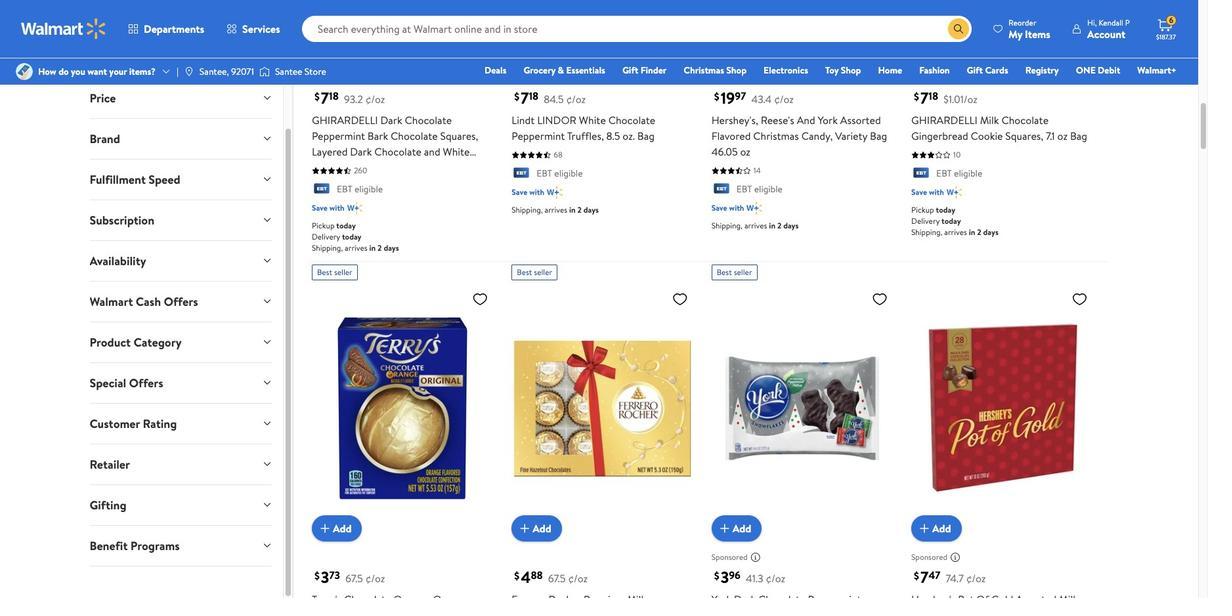 Task type: describe. For each thing, give the bounding box(es) containing it.
ebt image for $ 7 18 $1.01/oz ghirardelli milk chocolate gingerbread cookie squares, 7.1 oz bag
[[912, 168, 932, 181]]

bag inside $ 19 97 43.4 ¢/oz hershey's, reese's and york assorted flavored christmas candy, variety bag 46.05 oz
[[871, 129, 888, 143]]

fulfillment speed
[[90, 171, 180, 188]]

best for $ 3 73 67.5 ¢/oz
[[317, 267, 332, 278]]

add to favorites list, terry's chocolate orange, orange flavored original milk chocolate confection, 5.53oz box image
[[473, 291, 488, 308]]

christmas shop
[[684, 64, 747, 77]]

how
[[38, 65, 56, 78]]

seller for $ 4 88 67.5 ¢/oz
[[534, 267, 553, 278]]

10
[[954, 149, 961, 160]]

grocery & essentials link
[[518, 63, 612, 78]]

availability tab
[[79, 241, 283, 281]]

add to cart image up 73
[[317, 521, 333, 537]]

gift finder
[[623, 64, 667, 77]]

santee, 92071
[[200, 65, 254, 78]]

shipping, arrives in 2 days for 7
[[512, 205, 599, 216]]

$1.01/oz
[[944, 92, 978, 106]]

product category tab
[[79, 323, 283, 363]]

shipping, arrives in 2 days for 19
[[712, 220, 799, 232]]

oz.
[[623, 129, 635, 143]]

walmart plus image for 19
[[747, 202, 763, 215]]

offers inside tab
[[164, 294, 198, 310]]

$ 19 97 43.4 ¢/oz hershey's, reese's and york assorted flavored christmas candy, variety bag 46.05 oz
[[712, 87, 888, 159]]

hershey's,
[[712, 113, 759, 128]]

add button up 73
[[312, 516, 362, 542]]

add button up fashion link at the right of page
[[912, 36, 962, 62]]

ebt for $ 7 18 93.2 ¢/oz ghirardelli dark chocolate peppermint bark chocolate squares, layered dark chocolate and white chocolate candy, 7.7 oz bag
[[337, 183, 353, 196]]

one debit
[[1077, 64, 1121, 77]]

offers inside tab
[[129, 375, 163, 392]]

7 for $ 7 18 84.5 ¢/oz lindt lindor white chocolate peppermint truffles, 8.5 oz. bag
[[521, 87, 529, 109]]

electronics
[[764, 64, 809, 77]]

gift for gift finder
[[623, 64, 639, 77]]

add up grocery
[[533, 42, 552, 56]]

deals link
[[479, 63, 513, 78]]

save with for $ 7 18 93.2 ¢/oz ghirardelli dark chocolate peppermint bark chocolate squares, layered dark chocolate and white chocolate candy, 7.7 oz bag
[[312, 203, 345, 214]]

add to cart image for $ 7 18 84.5 ¢/oz lindt lindor white chocolate peppermint truffles, 8.5 oz. bag
[[517, 41, 533, 57]]

bag inside the $ 7 18 84.5 ¢/oz lindt lindor white chocolate peppermint truffles, 8.5 oz. bag
[[638, 129, 655, 143]]

squares, inside $ 7 18 93.2 ¢/oz ghirardelli dark chocolate peppermint bark chocolate squares, layered dark chocolate and white chocolate candy, 7.7 oz bag
[[441, 129, 479, 143]]

$ for $ 4 88 67.5 ¢/oz
[[515, 569, 520, 584]]

$ for $ 7 18 84.5 ¢/oz lindt lindor white chocolate peppermint truffles, 8.5 oz. bag
[[515, 90, 520, 104]]

18 for $ 7 18 $1.01/oz ghirardelli milk chocolate gingerbread cookie squares, 7.1 oz bag
[[929, 89, 939, 104]]

¢/oz for $ 4 88 67.5 ¢/oz
[[569, 572, 588, 586]]

want
[[88, 65, 107, 78]]

67.5 for 4
[[548, 572, 566, 586]]

 image for santee, 92071
[[184, 66, 194, 77]]

ad disclaimer and feedback image
[[551, 73, 561, 83]]

price button
[[79, 78, 283, 118]]

¢/oz for $ 19 97 43.4 ¢/oz hershey's, reese's and york assorted flavored christmas candy, variety bag 46.05 oz
[[775, 92, 794, 106]]

7.7
[[395, 160, 407, 175]]

p
[[1126, 17, 1131, 28]]

your
[[109, 65, 127, 78]]

sponsored for $ 7 18 $1.01/oz ghirardelli milk chocolate gingerbread cookie squares, 7.1 oz bag
[[912, 73, 948, 84]]

toy
[[826, 64, 839, 77]]

save for $ 7 18 $1.01/oz ghirardelli milk chocolate gingerbread cookie squares, 7.1 oz bag
[[912, 187, 928, 198]]

Search search field
[[302, 16, 972, 42]]

47
[[929, 569, 941, 583]]

best seller for $ 4 88 67.5 ¢/oz
[[517, 267, 553, 278]]

2 ad disclaimer and feedback image from the left
[[951, 553, 961, 563]]

ferrero rocher premium milk chocolate hazelnut, luxury chocolate holiday gift, 12 count image
[[512, 286, 694, 531]]

save with for $ 7 18 84.5 ¢/oz lindt lindor white chocolate peppermint truffles, 8.5 oz. bag
[[512, 187, 545, 198]]

with for $ 7 18 $1.01/oz ghirardelli milk chocolate gingerbread cookie squares, 7.1 oz bag
[[930, 187, 945, 198]]

add to favorites list, york dark chocolate peppermint patties snowflakes christmas candy, bag 9.6 oz image
[[873, 291, 888, 308]]

add to cart image for 47
[[917, 521, 933, 537]]

oz inside $ 7 18 93.2 ¢/oz ghirardelli dark chocolate peppermint bark chocolate squares, layered dark chocolate and white chocolate candy, 7.7 oz bag
[[409, 160, 419, 175]]

¢/oz for $ 3 73 67.5 ¢/oz
[[366, 572, 385, 586]]

brand
[[90, 131, 120, 147]]

add up 93.2
[[333, 42, 352, 56]]

toy shop
[[826, 64, 862, 77]]

add button up store
[[312, 36, 362, 62]]

walmart+ link
[[1132, 63, 1183, 78]]

add to cart image up "88"
[[517, 521, 533, 537]]

sponsored for $ 7 18 84.5 ¢/oz lindt lindor white chocolate peppermint truffles, 8.5 oz. bag
[[512, 73, 548, 84]]

add to favorites list, hershey's pot of gold assorted milk and dark chocolate christmas candy, gift box 10 oz, 28 pieces image
[[1073, 291, 1088, 308]]

fashion
[[920, 64, 950, 77]]

milk
[[981, 113, 1000, 128]]

fulfillment speed button
[[79, 160, 283, 200]]

88
[[531, 569, 543, 583]]

3 for $ 3 96 41.3 ¢/oz
[[721, 566, 729, 589]]

ebt for $ 19 97 43.4 ¢/oz hershey's, reese's and york assorted flavored christmas candy, variety bag 46.05 oz
[[737, 183, 753, 196]]

sponsored up 47
[[912, 552, 948, 563]]

product category button
[[79, 323, 283, 363]]

with for $ 7 18 93.2 ¢/oz ghirardelli dark chocolate peppermint bark chocolate squares, layered dark chocolate and white chocolate candy, 7.7 oz bag
[[330, 203, 345, 214]]

8.5
[[607, 129, 621, 143]]

hershey's, reese's and york assorted flavored christmas candy, variety bag 46.05 oz image
[[712, 0, 894, 52]]

ebt image for $ 19 97 43.4 ¢/oz hershey's, reese's and york assorted flavored christmas candy, variety bag 46.05 oz
[[712, 184, 732, 197]]

fulfillment
[[90, 171, 146, 188]]

1 horizontal spatial dark
[[381, 113, 403, 128]]

add up 73
[[333, 522, 352, 536]]

benefit programs button
[[79, 526, 283, 566]]

christmas inside $ 19 97 43.4 ¢/oz hershey's, reese's and york assorted flavored christmas candy, variety bag 46.05 oz
[[754, 129, 799, 143]]

delivery for $ 7 18 93.2 ¢/oz ghirardelli dark chocolate peppermint bark chocolate squares, layered dark chocolate and white chocolate candy, 7.7 oz bag
[[312, 232, 340, 243]]

$ 3 73 67.5 ¢/oz
[[315, 566, 385, 589]]

registry link
[[1020, 63, 1065, 78]]

add button up christmas shop at the right of page
[[712, 36, 762, 62]]

finder
[[641, 64, 667, 77]]

customer rating button
[[79, 404, 283, 444]]

$187.37
[[1157, 32, 1177, 41]]

sponsored for $ 19 97 43.4 ¢/oz hershey's, reese's and york assorted flavored christmas candy, variety bag 46.05 oz
[[712, 73, 748, 84]]

7 for $ 7 18 $1.01/oz ghirardelli milk chocolate gingerbread cookie squares, 7.1 oz bag
[[921, 87, 929, 109]]

add button up 47
[[912, 516, 962, 542]]

96
[[729, 569, 741, 583]]

gifting button
[[79, 486, 283, 526]]

cookie
[[971, 129, 1004, 143]]

best seller for $ 3 73 67.5 ¢/oz
[[317, 267, 353, 278]]

price
[[90, 90, 116, 106]]

67.5 for 3
[[346, 572, 363, 586]]

do
[[59, 65, 69, 78]]

one
[[1077, 64, 1096, 77]]

terry's chocolate orange, orange flavored original milk chocolate confection, 5.53oz box image
[[312, 286, 494, 531]]

97
[[735, 89, 747, 104]]

43.4
[[752, 92, 772, 106]]

flavored
[[712, 129, 751, 143]]

$ for $ 19 97 43.4 ¢/oz hershey's, reese's and york assorted flavored christmas candy, variety bag 46.05 oz
[[715, 90, 720, 104]]

with for $ 19 97 43.4 ¢/oz hershey's, reese's and york assorted flavored christmas candy, variety bag 46.05 oz
[[730, 203, 745, 214]]

you
[[71, 65, 85, 78]]

special
[[90, 375, 126, 392]]

peppermint inside $ 7 18 93.2 ¢/oz ghirardelli dark chocolate peppermint bark chocolate squares, layered dark chocolate and white chocolate candy, 7.7 oz bag
[[312, 129, 365, 143]]

white inside $ 7 18 93.2 ¢/oz ghirardelli dark chocolate peppermint bark chocolate squares, layered dark chocolate and white chocolate candy, 7.7 oz bag
[[443, 145, 470, 159]]

product
[[90, 334, 131, 351]]

gifting
[[90, 497, 127, 514]]

electronics link
[[758, 63, 815, 78]]

ebt for $ 7 18 $1.01/oz ghirardelli milk chocolate gingerbread cookie squares, 7.1 oz bag
[[937, 167, 953, 180]]

walmart+
[[1138, 64, 1177, 77]]

add up christmas shop at the right of page
[[733, 42, 752, 56]]

sponsored up 96
[[712, 552, 748, 563]]

york
[[818, 113, 838, 128]]

$ 7 47 74.7 ¢/oz
[[915, 566, 986, 589]]

special offers tab
[[79, 363, 283, 403]]

programs
[[131, 538, 180, 555]]

essentials
[[567, 64, 606, 77]]

ebt image for $ 7 18 84.5 ¢/oz lindt lindor white chocolate peppermint truffles, 8.5 oz. bag
[[512, 168, 532, 181]]

retailer tab
[[79, 445, 283, 485]]

home link
[[873, 63, 909, 78]]

lindt lindor white chocolate peppermint truffles, 8.5 oz. bag image
[[512, 0, 694, 52]]

|
[[177, 65, 179, 78]]

$ 3 96 41.3 ¢/oz
[[715, 566, 786, 589]]

reorder my items
[[1009, 17, 1051, 41]]

save with for $ 19 97 43.4 ¢/oz hershey's, reese's and york assorted flavored christmas candy, variety bag 46.05 oz
[[712, 203, 745, 214]]

gingerbread
[[912, 129, 969, 143]]

santee
[[275, 65, 303, 78]]

santee,
[[200, 65, 229, 78]]

add up "88"
[[533, 522, 552, 536]]

7 for $ 7 47 74.7 ¢/oz
[[921, 566, 929, 589]]

68
[[554, 149, 563, 160]]

toy shop link
[[820, 63, 868, 78]]

save for $ 19 97 43.4 ¢/oz hershey's, reese's and york assorted flavored christmas candy, variety bag 46.05 oz
[[712, 203, 728, 214]]

speed
[[149, 171, 180, 188]]

walmart plus image for 7
[[347, 202, 363, 215]]

my
[[1009, 27, 1023, 41]]

deals
[[485, 64, 507, 77]]

$ 7 18 84.5 ¢/oz lindt lindor white chocolate peppermint truffles, 8.5 oz. bag
[[512, 87, 656, 143]]

store
[[305, 65, 326, 78]]

19
[[721, 87, 735, 109]]

18 for $ 7 18 93.2 ¢/oz ghirardelli dark chocolate peppermint bark chocolate squares, layered dark chocolate and white chocolate candy, 7.7 oz bag
[[329, 89, 339, 104]]

pickup for $ 7 18 93.2 ¢/oz ghirardelli dark chocolate peppermint bark chocolate squares, layered dark chocolate and white chocolate candy, 7.7 oz bag
[[312, 220, 335, 232]]

grocery & essentials
[[524, 64, 606, 77]]

and
[[797, 113, 816, 128]]

shop for toy shop
[[841, 64, 862, 77]]

christmas inside christmas shop link
[[684, 64, 725, 77]]

subscription tab
[[79, 200, 283, 240]]

retailer button
[[79, 445, 283, 485]]

walmart image
[[21, 18, 106, 39]]

3 for $ 3 73 67.5 ¢/oz
[[321, 566, 329, 589]]

pickup today delivery today shipping, arrives in 2 days for $ 7 18 93.2 ¢/oz ghirardelli dark chocolate peppermint bark chocolate squares, layered dark chocolate and white chocolate candy, 7.7 oz bag
[[312, 220, 399, 254]]

$ 7 18 $1.01/oz ghirardelli milk chocolate gingerbread cookie squares, 7.1 oz bag
[[912, 87, 1088, 143]]

special offers button
[[79, 363, 283, 403]]

¢/oz for $ 7 18 84.5 ¢/oz lindt lindor white chocolate peppermint truffles, 8.5 oz. bag
[[567, 92, 586, 106]]

best for $ 3 96 41.3 ¢/oz
[[717, 267, 732, 278]]

18 for $ 7 18 84.5 ¢/oz lindt lindor white chocolate peppermint truffles, 8.5 oz. bag
[[529, 89, 539, 104]]

74.7
[[946, 572, 964, 586]]

candy, inside $ 7 18 93.2 ¢/oz ghirardelli dark chocolate peppermint bark chocolate squares, layered dark chocolate and white chocolate candy, 7.7 oz bag
[[362, 160, 393, 175]]

$ for $ 3 96 41.3 ¢/oz
[[715, 569, 720, 584]]

walmart cash offers tab
[[79, 282, 283, 322]]

oz inside the $ 7 18 $1.01/oz ghirardelli milk chocolate gingerbread cookie squares, 7.1 oz bag
[[1058, 129, 1068, 143]]

ebt eligible for $ 7 18 93.2 ¢/oz ghirardelli dark chocolate peppermint bark chocolate squares, layered dark chocolate and white chocolate candy, 7.7 oz bag
[[337, 183, 383, 196]]

 image for santee store
[[259, 65, 270, 78]]

special offers
[[90, 375, 163, 392]]

$ 7 18 93.2 ¢/oz ghirardelli dark chocolate peppermint bark chocolate squares, layered dark chocolate and white chocolate candy, 7.7 oz bag
[[312, 87, 479, 175]]

oz inside $ 19 97 43.4 ¢/oz hershey's, reese's and york assorted flavored christmas candy, variety bag 46.05 oz
[[741, 145, 751, 159]]

ghirardelli inside $ 7 18 93.2 ¢/oz ghirardelli dark chocolate peppermint bark chocolate squares, layered dark chocolate and white chocolate candy, 7.7 oz bag
[[312, 113, 378, 128]]



Task type: vqa. For each thing, say whether or not it's contained in the screenshot.
Beauty Gifts link
no



Task type: locate. For each thing, give the bounding box(es) containing it.
1 horizontal spatial ghirardelli
[[912, 113, 978, 128]]

price tab
[[79, 78, 283, 118]]

squares,
[[441, 129, 479, 143], [1006, 129, 1044, 143]]

walmart
[[90, 294, 133, 310]]

delivery
[[912, 216, 940, 227], [312, 232, 340, 243]]

 image
[[259, 65, 270, 78], [184, 66, 194, 77]]

departments button
[[117, 13, 216, 45]]

7 inside the $ 7 18 $1.01/oz ghirardelli milk chocolate gingerbread cookie squares, 7.1 oz bag
[[921, 87, 929, 109]]

add to cart image for 97
[[717, 41, 733, 57]]

shop right toy
[[841, 64, 862, 77]]

$ left 47
[[915, 569, 920, 584]]

&
[[558, 64, 564, 77]]

0 vertical spatial oz
[[1058, 129, 1068, 143]]

walmart plus image down 10
[[947, 186, 963, 199]]

67.5 right "88"
[[548, 572, 566, 586]]

0 horizontal spatial walmart plus image
[[547, 186, 563, 199]]

7 left 74.7
[[921, 566, 929, 589]]

search icon image
[[954, 24, 965, 34]]

14
[[754, 165, 761, 176]]

eligible for $ 7 18 93.2 ¢/oz ghirardelli dark chocolate peppermint bark chocolate squares, layered dark chocolate and white chocolate candy, 7.7 oz bag
[[355, 183, 383, 196]]

york dark chocolate peppermint patties snowflakes christmas candy, bag 9.6 oz image
[[712, 286, 894, 531]]

candy, down york
[[802, 129, 833, 143]]

gift for gift cards
[[967, 64, 984, 77]]

1 vertical spatial candy,
[[362, 160, 393, 175]]

¢/oz right 41.3 at the bottom of page
[[766, 572, 786, 586]]

1 horizontal spatial shipping, arrives in 2 days
[[712, 220, 799, 232]]

0 horizontal spatial 18
[[329, 89, 339, 104]]

0 horizontal spatial offers
[[129, 375, 163, 392]]

1 horizontal spatial 67.5
[[548, 572, 566, 586]]

customer
[[90, 416, 140, 432]]

1 vertical spatial white
[[443, 145, 470, 159]]

ebt eligible down 14
[[737, 183, 783, 196]]

2 shop from the left
[[841, 64, 862, 77]]

layered
[[312, 145, 348, 159]]

white
[[579, 113, 606, 128], [443, 145, 470, 159]]

0 horizontal spatial shipping, arrives in 2 days
[[512, 205, 599, 216]]

customer rating
[[90, 416, 177, 432]]

hershey's pot of gold assorted milk and dark chocolate christmas candy, gift box 10 oz, 28 pieces image
[[912, 286, 1094, 531]]

gift cards link
[[962, 63, 1015, 78]]

1 horizontal spatial white
[[579, 113, 606, 128]]

shipping, arrives in 2 days
[[512, 205, 599, 216], [712, 220, 799, 232]]

benefit programs
[[90, 538, 180, 555]]

1 vertical spatial delivery
[[312, 232, 340, 243]]

0 horizontal spatial ghirardelli
[[312, 113, 378, 128]]

shop for christmas shop
[[727, 64, 747, 77]]

$ inside $ 7 18 93.2 ¢/oz ghirardelli dark chocolate peppermint bark chocolate squares, layered dark chocolate and white chocolate candy, 7.7 oz bag
[[315, 90, 320, 104]]

seller for $ 3 73 67.5 ¢/oz
[[334, 267, 353, 278]]

2 walmart plus image from the left
[[747, 202, 763, 215]]

1 horizontal spatial oz
[[741, 145, 751, 159]]

3 18 from the left
[[929, 89, 939, 104]]

bag right "oz." at the right top of page
[[638, 129, 655, 143]]

ebt eligible for $ 7 18 84.5 ¢/oz lindt lindor white chocolate peppermint truffles, 8.5 oz. bag
[[537, 167, 583, 180]]

2 3 from the left
[[721, 566, 729, 589]]

0 horizontal spatial pickup today delivery today shipping, arrives in 2 days
[[312, 220, 399, 254]]

ebt for $ 7 18 84.5 ¢/oz lindt lindor white chocolate peppermint truffles, 8.5 oz. bag
[[537, 167, 553, 180]]

cards
[[986, 64, 1009, 77]]

¢/oz for $ 3 96 41.3 ¢/oz
[[766, 572, 786, 586]]

category
[[134, 334, 182, 351]]

$ inside the $ 7 18 84.5 ¢/oz lindt lindor white chocolate peppermint truffles, 8.5 oz. bag
[[515, 90, 520, 104]]

Walmart Site-Wide search field
[[302, 16, 972, 42]]

18 inside the $ 7 18 84.5 ¢/oz lindt lindor white chocolate peppermint truffles, 8.5 oz. bag
[[529, 89, 539, 104]]

ad disclaimer and feedback image up $ 7 47 74.7 ¢/oz
[[951, 553, 961, 563]]

$ for $ 7 47 74.7 ¢/oz
[[915, 569, 920, 584]]

pickup
[[912, 205, 935, 216], [312, 220, 335, 232]]

1 horizontal spatial walmart plus image
[[747, 202, 763, 215]]

1 peppermint from the left
[[312, 129, 365, 143]]

0 horizontal spatial white
[[443, 145, 470, 159]]

ebt right ebt icon
[[337, 183, 353, 196]]

1 best seller from the left
[[317, 267, 353, 278]]

add to cart image
[[317, 41, 333, 57], [517, 41, 533, 57], [317, 521, 333, 537]]

¢/oz for $ 7 47 74.7 ¢/oz
[[967, 572, 986, 586]]

ghirardelli inside the $ 7 18 $1.01/oz ghirardelli milk chocolate gingerbread cookie squares, 7.1 oz bag
[[912, 113, 978, 128]]

1 horizontal spatial offers
[[164, 294, 198, 310]]

eligible down 10
[[955, 167, 983, 180]]

add to cart image for $ 7 18 93.2 ¢/oz ghirardelli dark chocolate peppermint bark chocolate squares, layered dark chocolate and white chocolate candy, 7.7 oz bag
[[317, 41, 333, 57]]

0 horizontal spatial squares,
[[441, 129, 479, 143]]

$ down store
[[315, 90, 320, 104]]

7 down 'fashion'
[[921, 87, 929, 109]]

arrives
[[545, 205, 568, 216], [745, 220, 768, 232], [945, 227, 968, 238], [345, 243, 368, 254]]

add up 47
[[933, 522, 952, 536]]

1 vertical spatial dark
[[350, 145, 372, 159]]

1 horizontal spatial 18
[[529, 89, 539, 104]]

walmart plus image down 14
[[747, 202, 763, 215]]

2 horizontal spatial seller
[[734, 267, 753, 278]]

subscription button
[[79, 200, 283, 240]]

¢/oz right 84.5
[[567, 92, 586, 106]]

¢/oz right 74.7
[[967, 572, 986, 586]]

18 inside $ 7 18 93.2 ¢/oz ghirardelli dark chocolate peppermint bark chocolate squares, layered dark chocolate and white chocolate candy, 7.7 oz bag
[[329, 89, 339, 104]]

fulfillment speed tab
[[79, 160, 283, 200]]

seller
[[334, 267, 353, 278], [534, 267, 553, 278], [734, 267, 753, 278]]

customer rating tab
[[79, 404, 283, 444]]

0 horizontal spatial walmart plus image
[[347, 202, 363, 215]]

add up 96
[[733, 522, 752, 536]]

add to cart image up christmas shop at the right of page
[[717, 41, 733, 57]]

brand tab
[[79, 119, 283, 159]]

2 horizontal spatial 18
[[929, 89, 939, 104]]

1 67.5 from the left
[[346, 572, 363, 586]]

rating
[[143, 416, 177, 432]]

2 best seller from the left
[[517, 267, 553, 278]]

lindt
[[512, 113, 535, 128]]

delivery for $ 7 18 $1.01/oz ghirardelli milk chocolate gingerbread cookie squares, 7.1 oz bag
[[912, 216, 940, 227]]

hi, kendall p account
[[1088, 17, 1131, 41]]

6
[[1170, 15, 1174, 26]]

oz right 7.7
[[409, 160, 419, 175]]

add to favorites list, ferrero rocher premium milk chocolate hazelnut, luxury chocolate holiday gift, 12 count image
[[673, 291, 688, 308]]

save for $ 7 18 93.2 ¢/oz ghirardelli dark chocolate peppermint bark chocolate squares, layered dark chocolate and white chocolate candy, 7.7 oz bag
[[312, 203, 328, 214]]

bag
[[638, 129, 655, 143], [871, 129, 888, 143], [1071, 129, 1088, 143], [422, 160, 439, 175]]

92071
[[231, 65, 254, 78]]

1 horizontal spatial squares,
[[1006, 129, 1044, 143]]

2 peppermint from the left
[[512, 129, 565, 143]]

christmas shop link
[[678, 63, 753, 78]]

ghirardelli down 93.2
[[312, 113, 378, 128]]

days
[[584, 205, 599, 216], [784, 220, 799, 232], [984, 227, 999, 238], [384, 243, 399, 254]]

0 horizontal spatial ad disclaimer and feedback image
[[751, 553, 761, 563]]

1 horizontal spatial ebt image
[[712, 184, 732, 197]]

46.05
[[712, 145, 738, 159]]

ghirardelli up gingerbread
[[912, 113, 978, 128]]

grocery
[[524, 64, 556, 77]]

0 vertical spatial delivery
[[912, 216, 940, 227]]

ebt down "46.05"
[[737, 183, 753, 196]]

3 best seller from the left
[[717, 267, 753, 278]]

0 horizontal spatial gift
[[623, 64, 639, 77]]

benefit programs tab
[[79, 526, 283, 566]]

shipping, arrives in 2 days down "68"
[[512, 205, 599, 216]]

add to cart image up 47
[[917, 521, 933, 537]]

seller for $ 3 96 41.3 ¢/oz
[[734, 267, 753, 278]]

save
[[512, 187, 528, 198], [912, 187, 928, 198], [312, 203, 328, 214], [712, 203, 728, 214]]

services
[[242, 22, 280, 36]]

7.1
[[1047, 129, 1056, 143]]

items
[[1026, 27, 1051, 41]]

sponsored up 93.2
[[312, 73, 348, 84]]

sponsored up $1.01/oz
[[912, 73, 948, 84]]

1 vertical spatial christmas
[[754, 129, 799, 143]]

reorder
[[1009, 17, 1037, 28]]

walmart plus image
[[347, 202, 363, 215], [747, 202, 763, 215]]

ebt image down "46.05"
[[712, 184, 732, 197]]

home
[[879, 64, 903, 77]]

¢/oz inside $ 3 73 67.5 ¢/oz
[[366, 572, 385, 586]]

sponsored for $ 7 18 93.2 ¢/oz ghirardelli dark chocolate peppermint bark chocolate squares, layered dark chocolate and white chocolate candy, 7.7 oz bag
[[312, 73, 348, 84]]

eligible
[[555, 167, 583, 180], [955, 167, 983, 180], [355, 183, 383, 196], [755, 183, 783, 196]]

walmart cash offers
[[90, 294, 198, 310]]

67.5 right 73
[[346, 572, 363, 586]]

$
[[315, 90, 320, 104], [515, 90, 520, 104], [715, 90, 720, 104], [915, 90, 920, 104], [315, 569, 320, 584], [515, 569, 520, 584], [715, 569, 720, 584], [915, 569, 920, 584]]

benefit
[[90, 538, 128, 555]]

0 horizontal spatial pickup
[[312, 220, 335, 232]]

add
[[333, 42, 352, 56], [533, 42, 552, 56], [733, 42, 752, 56], [933, 42, 952, 56], [333, 522, 352, 536], [533, 522, 552, 536], [733, 522, 752, 536], [933, 522, 952, 536]]

pickup today delivery today shipping, arrives in 2 days for $ 7 18 $1.01/oz ghirardelli milk chocolate gingerbread cookie squares, 7.1 oz bag
[[912, 205, 999, 238]]

2 walmart plus image from the left
[[947, 186, 963, 199]]

1 ad disclaimer and feedback image from the left
[[751, 553, 761, 563]]

eligible for $ 19 97 43.4 ¢/oz hershey's, reese's and york assorted flavored christmas candy, variety bag 46.05 oz
[[755, 183, 783, 196]]

7 inside $ 7 18 93.2 ¢/oz ghirardelli dark chocolate peppermint bark chocolate squares, layered dark chocolate and white chocolate candy, 7.7 oz bag
[[321, 87, 329, 109]]

2 18 from the left
[[529, 89, 539, 104]]

white up truffles,
[[579, 113, 606, 128]]

$ 4 88 67.5 ¢/oz
[[515, 566, 588, 589]]

$ inside $ 7 47 74.7 ¢/oz
[[915, 569, 920, 584]]

walmart plus image down "68"
[[547, 186, 563, 199]]

hi,
[[1088, 17, 1098, 28]]

1 vertical spatial offers
[[129, 375, 163, 392]]

¢/oz inside $ 7 18 93.2 ¢/oz ghirardelli dark chocolate peppermint bark chocolate squares, layered dark chocolate and white chocolate candy, 7.7 oz bag
[[366, 92, 385, 106]]

oz right 7.1 on the top of page
[[1058, 129, 1068, 143]]

18 left 84.5
[[529, 89, 539, 104]]

save for $ 7 18 84.5 ¢/oz lindt lindor white chocolate peppermint truffles, 8.5 oz. bag
[[512, 187, 528, 198]]

peppermint up layered
[[312, 129, 365, 143]]

¢/oz inside "$ 3 96 41.3 ¢/oz"
[[766, 572, 786, 586]]

shipping, arrives in 2 days down 14
[[712, 220, 799, 232]]

7 down store
[[321, 87, 329, 109]]

1 gift from the left
[[623, 64, 639, 77]]

bag down and
[[422, 160, 439, 175]]

kendall
[[1099, 17, 1124, 28]]

0 horizontal spatial peppermint
[[312, 129, 365, 143]]

¢/oz for $ 7 18 93.2 ¢/oz ghirardelli dark chocolate peppermint bark chocolate squares, layered dark chocolate and white chocolate candy, 7.7 oz bag
[[366, 92, 385, 106]]

4
[[521, 566, 531, 589]]

0 horizontal spatial best
[[317, 267, 332, 278]]

items?
[[129, 65, 156, 78]]

1 horizontal spatial gift
[[967, 64, 984, 77]]

bag inside $ 7 18 93.2 ¢/oz ghirardelli dark chocolate peppermint bark chocolate squares, layered dark chocolate and white chocolate candy, 7.7 oz bag
[[422, 160, 439, 175]]

add to cart image up 96
[[717, 521, 733, 537]]

ebt eligible for $ 7 18 $1.01/oz ghirardelli milk chocolate gingerbread cookie squares, 7.1 oz bag
[[937, 167, 983, 180]]

chocolate inside the $ 7 18 $1.01/oz ghirardelli milk chocolate gingerbread cookie squares, 7.1 oz bag
[[1002, 113, 1049, 128]]

$ left 4
[[515, 569, 520, 584]]

67.5 inside $ 3 73 67.5 ¢/oz
[[346, 572, 363, 586]]

$ up lindt
[[515, 90, 520, 104]]

¢/oz inside the $ 7 18 84.5 ¢/oz lindt lindor white chocolate peppermint truffles, 8.5 oz. bag
[[567, 92, 586, 106]]

0 horizontal spatial  image
[[184, 66, 194, 77]]

1 ghirardelli from the left
[[312, 113, 378, 128]]

18 left 93.2
[[329, 89, 339, 104]]

chocolate inside the $ 7 18 84.5 ¢/oz lindt lindor white chocolate peppermint truffles, 8.5 oz. bag
[[609, 113, 656, 128]]

save with for $ 7 18 $1.01/oz ghirardelli milk chocolate gingerbread cookie squares, 7.1 oz bag
[[912, 187, 945, 198]]

christmas down reese's
[[754, 129, 799, 143]]

$ left 96
[[715, 569, 720, 584]]

add to cart image up grocery
[[517, 41, 533, 57]]

best for $ 4 88 67.5 ¢/oz
[[517, 267, 532, 278]]

18 down 'fashion'
[[929, 89, 939, 104]]

white inside the $ 7 18 84.5 ¢/oz lindt lindor white chocolate peppermint truffles, 8.5 oz. bag
[[579, 113, 606, 128]]

with for $ 7 18 84.5 ¢/oz lindt lindor white chocolate peppermint truffles, 8.5 oz. bag
[[530, 187, 545, 198]]

ebt eligible down "68"
[[537, 167, 583, 180]]

walmart plus image for $ 7 18 $1.01/oz ghirardelli milk chocolate gingerbread cookie squares, 7.1 oz bag
[[947, 186, 963, 199]]

add to cart image
[[717, 41, 733, 57], [917, 41, 933, 57], [517, 521, 533, 537], [717, 521, 733, 537], [917, 521, 933, 537]]

shop up 97
[[727, 64, 747, 77]]

2 67.5 from the left
[[548, 572, 566, 586]]

gift
[[623, 64, 639, 77], [967, 64, 984, 77]]

1 horizontal spatial pickup
[[912, 205, 935, 216]]

1 horizontal spatial christmas
[[754, 129, 799, 143]]

1 horizontal spatial 3
[[721, 566, 729, 589]]

0 vertical spatial dark
[[381, 113, 403, 128]]

1 vertical spatial shipping, arrives in 2 days
[[712, 220, 799, 232]]

1 walmart plus image from the left
[[347, 202, 363, 215]]

$ inside $ 19 97 43.4 ¢/oz hershey's, reese's and york assorted flavored christmas candy, variety bag 46.05 oz
[[715, 90, 720, 104]]

peppermint inside the $ 7 18 84.5 ¢/oz lindt lindor white chocolate peppermint truffles, 8.5 oz. bag
[[512, 129, 565, 143]]

1 horizontal spatial best seller
[[517, 267, 553, 278]]

2 ghirardelli from the left
[[912, 113, 978, 128]]

gift left cards
[[967, 64, 984, 77]]

1 horizontal spatial seller
[[534, 267, 553, 278]]

3 best from the left
[[717, 267, 732, 278]]

 image
[[16, 63, 33, 80]]

ebt eligible for $ 19 97 43.4 ¢/oz hershey's, reese's and york assorted flavored christmas candy, variety bag 46.05 oz
[[737, 183, 783, 196]]

1 seller from the left
[[334, 267, 353, 278]]

7 up lindt
[[521, 87, 529, 109]]

walmart plus image down 260
[[347, 202, 363, 215]]

 image right 92071
[[259, 65, 270, 78]]

2 seller from the left
[[534, 267, 553, 278]]

truffles,
[[567, 129, 604, 143]]

candy, inside $ 19 97 43.4 ¢/oz hershey's, reese's and york assorted flavored christmas candy, variety bag 46.05 oz
[[802, 129, 833, 143]]

how do you want your items?
[[38, 65, 156, 78]]

2 horizontal spatial oz
[[1058, 129, 1068, 143]]

18 inside the $ 7 18 $1.01/oz ghirardelli milk chocolate gingerbread cookie squares, 7.1 oz bag
[[929, 89, 939, 104]]

fashion link
[[914, 63, 956, 78]]

save with
[[512, 187, 545, 198], [912, 187, 945, 198], [312, 203, 345, 214], [712, 203, 745, 214]]

2 horizontal spatial best
[[717, 267, 732, 278]]

$ down fashion link at the right of page
[[915, 90, 920, 104]]

260
[[354, 165, 367, 176]]

ebt down lindor
[[537, 167, 553, 180]]

0 horizontal spatial oz
[[409, 160, 419, 175]]

walmart plus image for $ 7 18 84.5 ¢/oz lindt lindor white chocolate peppermint truffles, 8.5 oz. bag
[[547, 186, 563, 199]]

0 horizontal spatial 67.5
[[346, 572, 363, 586]]

retailer
[[90, 457, 130, 473]]

3 seller from the left
[[734, 267, 753, 278]]

1 walmart plus image from the left
[[547, 186, 563, 199]]

ebt down gingerbread
[[937, 167, 953, 180]]

squares, inside the $ 7 18 $1.01/oz ghirardelli milk chocolate gingerbread cookie squares, 7.1 oz bag
[[1006, 129, 1044, 143]]

ad disclaimer and feedback image
[[751, 553, 761, 563], [951, 553, 961, 563]]

2 squares, from the left
[[1006, 129, 1044, 143]]

cash
[[136, 294, 161, 310]]

pickup for $ 7 18 $1.01/oz ghirardelli milk chocolate gingerbread cookie squares, 7.1 oz bag
[[912, 205, 935, 216]]

peppermint down lindt
[[512, 129, 565, 143]]

2 best from the left
[[517, 267, 532, 278]]

1 best from the left
[[317, 267, 332, 278]]

ebt eligible down 10
[[937, 167, 983, 180]]

ghirardelli dark chocolate peppermint bark chocolate squares, layered dark chocolate and white chocolate candy, 7.7 oz bag image
[[312, 0, 494, 52]]

add to cart image for 18
[[917, 41, 933, 57]]

¢/oz inside $ 4 88 67.5 ¢/oz
[[569, 572, 588, 586]]

ad disclaimer and feedback image up "$ 3 96 41.3 ¢/oz"
[[751, 553, 761, 563]]

$ inside $ 3 73 67.5 ¢/oz
[[315, 569, 320, 584]]

gifting tab
[[79, 486, 283, 526]]

squares, left 7.1 on the top of page
[[1006, 129, 1044, 143]]

1 vertical spatial oz
[[741, 145, 751, 159]]

1 horizontal spatial ad disclaimer and feedback image
[[951, 553, 961, 563]]

0 vertical spatial offers
[[164, 294, 198, 310]]

0 vertical spatial christmas
[[684, 64, 725, 77]]

0 horizontal spatial best seller
[[317, 267, 353, 278]]

$ left 19
[[715, 90, 720, 104]]

eligible for $ 7 18 84.5 ¢/oz lindt lindor white chocolate peppermint truffles, 8.5 oz. bag
[[555, 167, 583, 180]]

0 horizontal spatial christmas
[[684, 64, 725, 77]]

eligible down 260
[[355, 183, 383, 196]]

gift finder link
[[617, 63, 673, 78]]

eligible for $ 7 18 $1.01/oz ghirardelli milk chocolate gingerbread cookie squares, 7.1 oz bag
[[955, 167, 983, 180]]

shipping,
[[512, 205, 543, 216], [712, 220, 743, 232], [912, 227, 943, 238], [312, 243, 343, 254]]

pickup today delivery today shipping, arrives in 2 days
[[912, 205, 999, 238], [312, 220, 399, 254]]

0 vertical spatial pickup
[[912, 205, 935, 216]]

0 horizontal spatial 3
[[321, 566, 329, 589]]

walmart cash offers button
[[79, 282, 283, 322]]

add to cart image up store
[[317, 41, 333, 57]]

0 horizontal spatial seller
[[334, 267, 353, 278]]

0 horizontal spatial candy,
[[362, 160, 393, 175]]

0 vertical spatial white
[[579, 113, 606, 128]]

7 inside the $ 7 18 84.5 ¢/oz lindt lindor white chocolate peppermint truffles, 8.5 oz. bag
[[521, 87, 529, 109]]

gift left finder
[[623, 64, 639, 77]]

bag down assorted
[[871, 129, 888, 143]]

1 shop from the left
[[727, 64, 747, 77]]

dark
[[381, 113, 403, 128], [350, 145, 372, 159]]

$ for $ 7 18 93.2 ¢/oz ghirardelli dark chocolate peppermint bark chocolate squares, layered dark chocolate and white chocolate candy, 7.7 oz bag
[[315, 90, 320, 104]]

1 horizontal spatial delivery
[[912, 216, 940, 227]]

add to cart image up fashion link at the right of page
[[917, 41, 933, 57]]

ghirardelli milk chocolate gingerbread cookie squares, 7.1 oz bag image
[[912, 0, 1094, 52]]

¢/oz inside $ 7 47 74.7 ¢/oz
[[967, 572, 986, 586]]

departments
[[144, 22, 204, 36]]

add button up 96
[[712, 516, 762, 542]]

¢/oz right 93.2
[[366, 92, 385, 106]]

offers right special
[[129, 375, 163, 392]]

¢/oz inside $ 19 97 43.4 ¢/oz hershey's, reese's and york assorted flavored christmas candy, variety bag 46.05 oz
[[775, 92, 794, 106]]

$ left 73
[[315, 569, 320, 584]]

67.5
[[346, 572, 363, 586], [548, 572, 566, 586]]

sponsored up 19
[[712, 73, 748, 84]]

lindor
[[538, 113, 577, 128]]

best seller for $ 3 96 41.3 ¢/oz
[[717, 267, 753, 278]]

squares, up and
[[441, 129, 479, 143]]

1 horizontal spatial walmart plus image
[[947, 186, 963, 199]]

7 for $ 7 18 93.2 ¢/oz ghirardelli dark chocolate peppermint bark chocolate squares, layered dark chocolate and white chocolate candy, 7.7 oz bag
[[321, 87, 329, 109]]

best
[[317, 267, 332, 278], [517, 267, 532, 278], [717, 267, 732, 278]]

one debit link
[[1071, 63, 1127, 78]]

1 squares, from the left
[[441, 129, 479, 143]]

0 horizontal spatial delivery
[[312, 232, 340, 243]]

white right and
[[443, 145, 470, 159]]

add up fashion link at the right of page
[[933, 42, 952, 56]]

¢/oz right "88"
[[569, 572, 588, 586]]

$ inside $ 4 88 67.5 ¢/oz
[[515, 569, 520, 584]]

67.5 inside $ 4 88 67.5 ¢/oz
[[548, 572, 566, 586]]

santee store
[[275, 65, 326, 78]]

walmart plus image
[[547, 186, 563, 199], [947, 186, 963, 199]]

services button
[[216, 13, 291, 45]]

0 horizontal spatial shop
[[727, 64, 747, 77]]

0 horizontal spatial ebt image
[[512, 168, 532, 181]]

0 vertical spatial shipping, arrives in 2 days
[[512, 205, 599, 216]]

$ for $ 3 73 67.5 ¢/oz
[[315, 569, 320, 584]]

gift cards
[[967, 64, 1009, 77]]

1 18 from the left
[[329, 89, 339, 104]]

eligible down 14
[[755, 183, 783, 196]]

peppermint
[[312, 129, 365, 143], [512, 129, 565, 143]]

1 horizontal spatial shop
[[841, 64, 862, 77]]

dark up 260
[[350, 145, 372, 159]]

ebt image down gingerbread
[[912, 168, 932, 181]]

1 horizontal spatial pickup today delivery today shipping, arrives in 2 days
[[912, 205, 999, 238]]

christmas up 19
[[684, 64, 725, 77]]

and
[[424, 145, 441, 159]]

1 3 from the left
[[321, 566, 329, 589]]

dark up bark
[[381, 113, 403, 128]]

2 horizontal spatial best seller
[[717, 267, 753, 278]]

ebt image down lindt
[[512, 168, 532, 181]]

1 horizontal spatial peppermint
[[512, 129, 565, 143]]

bag right 7.1 on the top of page
[[1071, 129, 1088, 143]]

offers right cash
[[164, 294, 198, 310]]

1 horizontal spatial  image
[[259, 65, 270, 78]]

6 $187.37
[[1157, 15, 1177, 41]]

2 horizontal spatial ebt image
[[912, 168, 932, 181]]

$ inside the $ 7 18 $1.01/oz ghirardelli milk chocolate gingerbread cookie squares, 7.1 oz bag
[[915, 90, 920, 104]]

eligible down "68"
[[555, 167, 583, 180]]

sponsored left ad disclaimer and feedback image
[[512, 73, 548, 84]]

0 horizontal spatial dark
[[350, 145, 372, 159]]

1 horizontal spatial best
[[517, 267, 532, 278]]

ebt image
[[312, 184, 332, 197]]

$ for $ 7 18 $1.01/oz ghirardelli milk chocolate gingerbread cookie squares, 7.1 oz bag
[[915, 90, 920, 104]]

oz right "46.05"
[[741, 145, 751, 159]]

 image right "|"
[[184, 66, 194, 77]]

1 horizontal spatial candy,
[[802, 129, 833, 143]]

¢/oz up reese's
[[775, 92, 794, 106]]

2 vertical spatial oz
[[409, 160, 419, 175]]

$ inside "$ 3 96 41.3 ¢/oz"
[[715, 569, 720, 584]]

in
[[570, 205, 576, 216], [770, 220, 776, 232], [970, 227, 976, 238], [370, 243, 376, 254]]

ebt eligible down 260
[[337, 183, 383, 196]]

0 vertical spatial candy,
[[802, 129, 833, 143]]

bag inside the $ 7 18 $1.01/oz ghirardelli milk chocolate gingerbread cookie squares, 7.1 oz bag
[[1071, 129, 1088, 143]]

ebt image
[[512, 168, 532, 181], [912, 168, 932, 181], [712, 184, 732, 197]]

add button up "88"
[[512, 516, 562, 542]]

add button up grocery
[[512, 36, 562, 62]]

2 gift from the left
[[967, 64, 984, 77]]

1 vertical spatial pickup
[[312, 220, 335, 232]]



